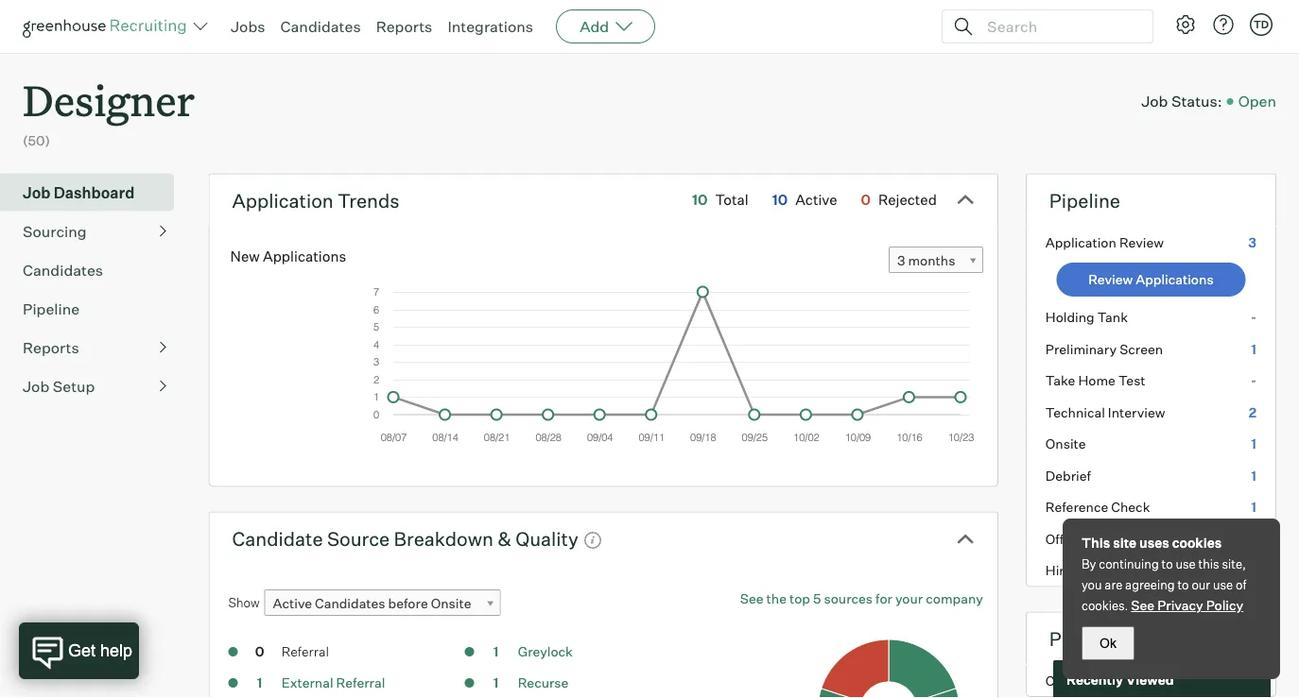 Task type: vqa. For each thing, say whether or not it's contained in the screenshot.


Task type: locate. For each thing, give the bounding box(es) containing it.
3
[[1249, 234, 1257, 251], [897, 253, 905, 269]]

0 horizontal spatial 0
[[255, 644, 264, 661]]

to down uses
[[1162, 557, 1173, 572]]

0 vertical spatial application
[[232, 189, 334, 212]]

reports link left the integrations link
[[376, 17, 433, 36]]

1 vertical spatial review
[[1089, 272, 1133, 288]]

see for see privacy policy
[[1131, 598, 1155, 614]]

0 horizontal spatial see
[[740, 591, 764, 608]]

current prospects
[[1046, 673, 1159, 690]]

1 horizontal spatial referral
[[336, 675, 385, 692]]

greenhouse recruiting image
[[23, 15, 193, 38]]

0 horizontal spatial pipeline
[[23, 300, 80, 318]]

0 vertical spatial - link
[[1027, 302, 1276, 334]]

reports
[[376, 17, 433, 36], [23, 338, 79, 357]]

job up the sourcing
[[23, 183, 51, 202]]

2 vertical spatial job
[[23, 377, 49, 396]]

job setup
[[23, 377, 95, 396]]

1 link left greylock
[[477, 643, 515, 665]]

designer link
[[23, 53, 195, 132]]

reports link down pipeline link
[[23, 336, 166, 359]]

1 horizontal spatial to
[[1178, 578, 1189, 593]]

1 link left recurse
[[477, 674, 515, 696]]

onsite up debrief on the right of page
[[1046, 436, 1086, 453]]

see for see the top 5 sources for your company
[[740, 591, 764, 608]]

1 horizontal spatial candidates link
[[280, 17, 361, 36]]

to
[[1162, 557, 1173, 572], [1178, 578, 1189, 593]]

reports left the integrations link
[[376, 17, 433, 36]]

applications down application trends
[[263, 247, 346, 265]]

interview
[[1108, 404, 1166, 421]]

- link down screen
[[1027, 365, 1276, 397]]

1 vertical spatial application
[[1046, 234, 1117, 251]]

0 horizontal spatial reports link
[[23, 336, 166, 359]]

add
[[580, 17, 609, 36]]

see down agreeing
[[1131, 598, 1155, 614]]

1 10 from the left
[[692, 191, 708, 209]]

1 link
[[477, 643, 515, 665], [241, 674, 279, 696], [477, 674, 515, 696]]

active left 0 rejected
[[796, 191, 837, 209]]

0 vertical spatial -
[[1251, 309, 1257, 326]]

referral right external
[[336, 675, 385, 692]]

0 vertical spatial use
[[1176, 557, 1196, 572]]

candidates down the sourcing
[[23, 261, 103, 280]]

1 vertical spatial pipeline
[[23, 300, 80, 318]]

1 horizontal spatial use
[[1213, 578, 1233, 593]]

to left our
[[1178, 578, 1189, 593]]

- link
[[1027, 302, 1276, 334], [1027, 365, 1276, 397], [1027, 555, 1276, 587]]

privacy
[[1158, 598, 1204, 614]]

quality
[[516, 527, 579, 551]]

review down application review
[[1089, 272, 1133, 288]]

application
[[232, 189, 334, 212], [1046, 234, 1117, 251]]

1 vertical spatial - link
[[1027, 365, 1276, 397]]

3 months link
[[889, 247, 983, 274]]

2 vertical spatial -
[[1251, 563, 1257, 579]]

application up new applications
[[232, 189, 334, 212]]

0 horizontal spatial onsite
[[431, 596, 471, 613]]

0 rejected
[[861, 191, 937, 209]]

this
[[1199, 557, 1220, 572]]

0 vertical spatial job
[[1142, 92, 1168, 111]]

1 vertical spatial use
[[1213, 578, 1233, 593]]

1 horizontal spatial applications
[[1136, 272, 1214, 288]]

1 vertical spatial applications
[[1136, 272, 1214, 288]]

1 vertical spatial job
[[23, 183, 51, 202]]

1 horizontal spatial reports link
[[376, 17, 433, 36]]

onsite right before
[[431, 596, 471, 613]]

uses
[[1140, 535, 1170, 552]]

candidates right the jobs
[[280, 17, 361, 36]]

1 vertical spatial candidates link
[[23, 259, 166, 282]]

rejected
[[879, 191, 937, 209]]

candidates link up pipeline link
[[23, 259, 166, 282]]

by
[[1082, 557, 1096, 572]]

pipeline
[[1050, 189, 1121, 212], [23, 300, 80, 318]]

designer (50)
[[23, 72, 195, 149]]

candidate source data is not real-time. data may take up to two days to reflect accurately. element
[[579, 523, 602, 556]]

job left status:
[[1142, 92, 1168, 111]]

sources
[[824, 591, 873, 608]]

cookies.
[[1082, 599, 1129, 614]]

0 vertical spatial 0
[[861, 191, 871, 209]]

2 vertical spatial - link
[[1027, 555, 1276, 587]]

use left of on the right of page
[[1213, 578, 1233, 593]]

1 - from the top
[[1251, 309, 1257, 326]]

application trends
[[232, 189, 400, 212]]

0 vertical spatial pipeline
[[1050, 189, 1121, 212]]

the
[[767, 591, 787, 608]]

2 10 from the left
[[772, 191, 788, 209]]

0
[[861, 191, 871, 209], [255, 644, 264, 661], [1248, 673, 1257, 690]]

reports up "job setup"
[[23, 338, 79, 357]]

candidate source data is not real-time. data may take up to two days to reflect accurately. image
[[583, 531, 602, 550]]

1 horizontal spatial application
[[1046, 234, 1117, 251]]

sourcing link
[[23, 220, 166, 243]]

referral
[[282, 644, 329, 661], [336, 675, 385, 692]]

1 horizontal spatial 3
[[1249, 234, 1257, 251]]

applications for new applications
[[263, 247, 346, 265]]

reports link
[[376, 17, 433, 36], [23, 336, 166, 359]]

use
[[1176, 557, 1196, 572], [1213, 578, 1233, 593]]

new
[[230, 247, 260, 265]]

0 horizontal spatial applications
[[263, 247, 346, 265]]

-
[[1251, 309, 1257, 326], [1251, 373, 1257, 389], [1251, 563, 1257, 579]]

recently viewed
[[1067, 672, 1174, 688]]

see privacy policy link
[[1131, 598, 1244, 614]]

3 - link from the top
[[1027, 555, 1276, 587]]

0 horizontal spatial to
[[1162, 557, 1173, 572]]

integrations link
[[448, 17, 534, 36]]

candidate
[[232, 527, 323, 551]]

jobs
[[231, 17, 265, 36]]

0 horizontal spatial candidates link
[[23, 259, 166, 282]]

pipeline up application review
[[1050, 189, 1121, 212]]

candidates
[[280, 17, 361, 36], [23, 261, 103, 280], [315, 596, 385, 613]]

10 right the total
[[772, 191, 788, 209]]

- link up screen
[[1027, 302, 1276, 334]]

active right show
[[273, 596, 312, 613]]

current
[[1046, 673, 1093, 690]]

referral up external
[[282, 644, 329, 661]]

applications
[[263, 247, 346, 265], [1136, 272, 1214, 288]]

application for application review
[[1046, 234, 1117, 251]]

1 vertical spatial to
[[1178, 578, 1189, 593]]

1 link left external
[[241, 674, 279, 696]]

use left this
[[1176, 557, 1196, 572]]

1 vertical spatial reports
[[23, 338, 79, 357]]

candidates link
[[280, 17, 361, 36], [23, 259, 166, 282]]

- link down this site uses cookies
[[1027, 555, 1276, 587]]

see left the 'the'
[[740, 591, 764, 608]]

1 vertical spatial 3
[[897, 253, 905, 269]]

1 horizontal spatial reports
[[376, 17, 433, 36]]

1 horizontal spatial see
[[1131, 598, 1155, 614]]

application review
[[1046, 234, 1164, 251]]

recurse
[[518, 675, 569, 692]]

policy
[[1206, 598, 1244, 614]]

months
[[908, 253, 956, 269]]

cookies
[[1172, 535, 1222, 552]]

1 horizontal spatial 10
[[772, 191, 788, 209]]

Search text field
[[983, 13, 1136, 40]]

2 horizontal spatial 0
[[1248, 673, 1257, 690]]

applications up screen
[[1136, 272, 1214, 288]]

1 horizontal spatial 0
[[861, 191, 871, 209]]

review up review applications
[[1120, 234, 1164, 251]]

3 months
[[897, 253, 956, 269]]

configure image
[[1175, 13, 1197, 36]]

1 vertical spatial reports link
[[23, 336, 166, 359]]

1 vertical spatial candidates
[[23, 261, 103, 280]]

dashboard
[[54, 183, 135, 202]]

greylock link
[[518, 644, 573, 661]]

0 horizontal spatial 10
[[692, 191, 708, 209]]

see the top 5 sources for your company link
[[740, 590, 983, 609]]

0 vertical spatial active
[[796, 191, 837, 209]]

job status:
[[1142, 92, 1223, 111]]

candidates link right the jobs
[[280, 17, 361, 36]]

0 vertical spatial applications
[[263, 247, 346, 265]]

td
[[1254, 18, 1269, 31]]

2
[[1249, 404, 1257, 421]]

1 vertical spatial active
[[273, 596, 312, 613]]

status:
[[1172, 92, 1223, 111]]

job setup link
[[23, 375, 166, 398]]

0 horizontal spatial reports
[[23, 338, 79, 357]]

agreeing
[[1125, 578, 1175, 593]]

0 vertical spatial 3
[[1249, 234, 1257, 251]]

0 horizontal spatial 3
[[897, 253, 905, 269]]

pipeline down the sourcing
[[23, 300, 80, 318]]

before
[[388, 596, 428, 613]]

job inside "link"
[[23, 377, 49, 396]]

10 left the total
[[692, 191, 708, 209]]

1 vertical spatial -
[[1251, 373, 1257, 389]]

viewed
[[1126, 672, 1174, 688]]

1 horizontal spatial onsite
[[1046, 436, 1086, 453]]

job dashboard
[[23, 183, 135, 202]]

preliminary screen
[[1046, 341, 1163, 358]]

&
[[498, 527, 512, 551]]

job for job setup
[[23, 377, 49, 396]]

job left setup
[[23, 377, 49, 396]]

active candidates before onsite
[[273, 596, 471, 613]]

0 horizontal spatial application
[[232, 189, 334, 212]]

candidates left before
[[315, 596, 385, 613]]

1 - link from the top
[[1027, 302, 1276, 334]]

0 vertical spatial referral
[[282, 644, 329, 661]]

review
[[1120, 234, 1164, 251], [1089, 272, 1133, 288]]

technical interview
[[1046, 404, 1166, 421]]

0 vertical spatial reports
[[376, 17, 433, 36]]

application up review applications
[[1046, 234, 1117, 251]]

0 vertical spatial onsite
[[1046, 436, 1086, 453]]

source
[[327, 527, 390, 551]]

1 link for recurse
[[477, 674, 515, 696]]



Task type: describe. For each thing, give the bounding box(es) containing it.
10 active
[[772, 191, 837, 209]]

application for application trends
[[232, 189, 334, 212]]

breakdown
[[394, 527, 494, 551]]

1 vertical spatial referral
[[336, 675, 385, 692]]

recently
[[1067, 672, 1123, 688]]

new applications
[[230, 247, 346, 265]]

external
[[282, 675, 333, 692]]

our
[[1192, 578, 1211, 593]]

active candidates before onsite link
[[264, 590, 501, 618]]

5
[[813, 591, 821, 608]]

check
[[1112, 500, 1150, 516]]

td button
[[1250, 13, 1273, 36]]

integrations
[[448, 17, 534, 36]]

review applications link
[[1057, 263, 1246, 297]]

setup
[[53, 377, 95, 396]]

0 vertical spatial to
[[1162, 557, 1173, 572]]

by continuing to use this site, you are agreeing to our use of cookies.
[[1082, 557, 1247, 614]]

offer
[[1046, 531, 1076, 548]]

10 total
[[692, 191, 749, 209]]

1 vertical spatial 0
[[255, 644, 264, 661]]

2 - link from the top
[[1027, 365, 1276, 397]]

jobs link
[[231, 17, 265, 36]]

external referral link
[[282, 675, 385, 692]]

candidate source breakdown & quality
[[232, 527, 579, 551]]

this site uses cookies
[[1082, 535, 1222, 552]]

pipeline link
[[23, 298, 166, 320]]

technical
[[1046, 404, 1105, 421]]

2 vertical spatial 0
[[1248, 673, 1257, 690]]

your
[[896, 591, 923, 608]]

preliminary
[[1046, 341, 1117, 358]]

0 horizontal spatial use
[[1176, 557, 1196, 572]]

1 horizontal spatial pipeline
[[1050, 189, 1121, 212]]

reference check
[[1046, 500, 1150, 516]]

applications for review applications
[[1136, 272, 1214, 288]]

site
[[1113, 535, 1137, 552]]

of
[[1236, 578, 1247, 593]]

ok
[[1100, 636, 1117, 651]]

sourcing
[[23, 222, 87, 241]]

0 horizontal spatial referral
[[282, 644, 329, 661]]

2 vertical spatial candidates
[[315, 596, 385, 613]]

continuing
[[1099, 557, 1159, 572]]

this
[[1082, 535, 1111, 552]]

external referral
[[282, 675, 385, 692]]

open
[[1239, 92, 1277, 111]]

are
[[1105, 578, 1123, 593]]

debrief
[[1046, 468, 1091, 484]]

1 link for greylock
[[477, 643, 515, 665]]

td button
[[1246, 9, 1277, 40]]

you
[[1082, 578, 1102, 593]]

total
[[715, 191, 749, 209]]

offer link
[[1027, 524, 1276, 555]]

(50)
[[23, 133, 50, 149]]

10 for 10 active
[[772, 191, 788, 209]]

for
[[876, 591, 893, 608]]

designer
[[23, 72, 195, 128]]

trends
[[338, 189, 400, 212]]

0 horizontal spatial active
[[273, 596, 312, 613]]

add button
[[556, 9, 656, 44]]

0 vertical spatial candidates
[[280, 17, 361, 36]]

1 vertical spatial onsite
[[431, 596, 471, 613]]

0 vertical spatial reports link
[[376, 17, 433, 36]]

show
[[228, 596, 260, 611]]

job dashboard link
[[23, 181, 166, 204]]

company
[[926, 591, 983, 608]]

2 - from the top
[[1251, 373, 1257, 389]]

prospecting
[[1050, 628, 1157, 651]]

0 vertical spatial candidates link
[[280, 17, 361, 36]]

10 for 10 total
[[692, 191, 708, 209]]

greylock
[[518, 644, 573, 661]]

site,
[[1222, 557, 1246, 572]]

job for job dashboard
[[23, 183, 51, 202]]

recurse link
[[518, 675, 569, 692]]

reference
[[1046, 500, 1109, 516]]

3 - from the top
[[1251, 563, 1257, 579]]

3 for 3
[[1249, 234, 1257, 251]]

see the top 5 sources for your company
[[740, 591, 983, 608]]

3 for 3 months
[[897, 253, 905, 269]]

top
[[790, 591, 810, 608]]

review applications
[[1089, 272, 1214, 288]]

1 horizontal spatial active
[[796, 191, 837, 209]]

0 vertical spatial review
[[1120, 234, 1164, 251]]

see privacy policy
[[1131, 598, 1244, 614]]

job for job status:
[[1142, 92, 1168, 111]]

prospects
[[1096, 673, 1159, 690]]

1 link for external referral
[[241, 674, 279, 696]]

screen
[[1120, 341, 1163, 358]]



